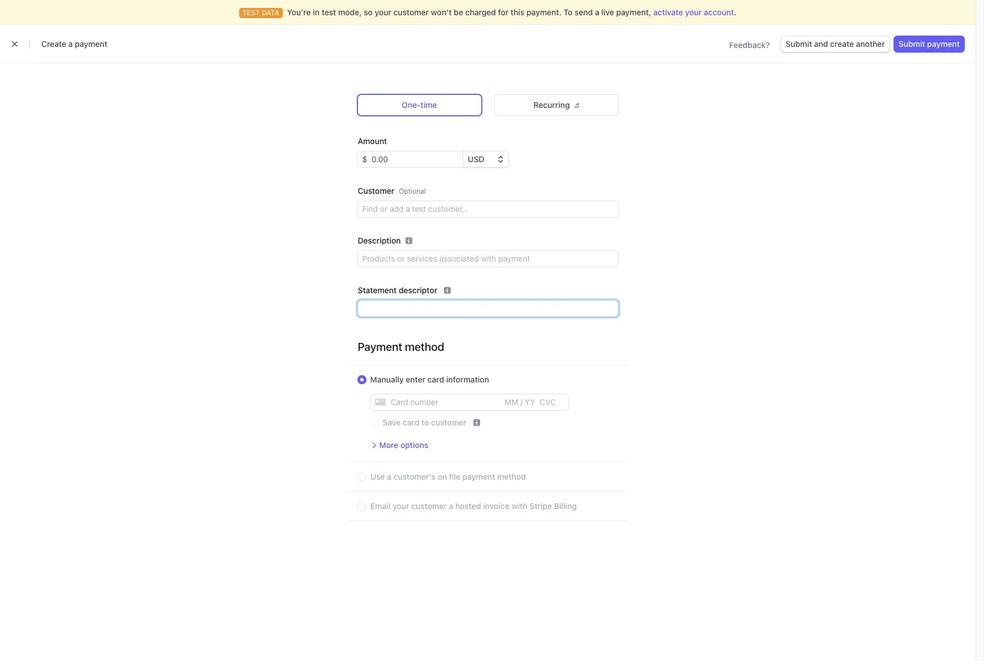Task type: vqa. For each thing, say whether or not it's contained in the screenshot.
the leftmost method
yes



Task type: locate. For each thing, give the bounding box(es) containing it.
information
[[446, 375, 489, 385]]

card
[[428, 375, 444, 385], [403, 418, 420, 428]]

customer down on
[[411, 502, 447, 511]]

customer left won't
[[394, 7, 429, 17]]

customer's
[[393, 472, 435, 482]]

method
[[405, 341, 444, 354], [497, 472, 526, 482]]

1 vertical spatial card
[[403, 418, 420, 428]]

0 horizontal spatial method
[[405, 341, 444, 354]]

0 vertical spatial method
[[405, 341, 444, 354]]

you're
[[287, 7, 311, 17]]

optional
[[399, 187, 426, 196]]

recurring link
[[495, 95, 618, 115]]

your right activate
[[685, 7, 702, 17]]

your right email
[[392, 502, 409, 511]]

1 submit from the left
[[786, 39, 812, 49]]

submit payment
[[899, 39, 960, 49]]

0 horizontal spatial your
[[375, 7, 392, 17]]

manually
[[370, 375, 404, 385]]

payment method
[[358, 341, 444, 354]]

a
[[595, 7, 600, 17], [68, 39, 73, 49], [387, 472, 391, 482], [449, 502, 453, 511]]

1 horizontal spatial card
[[428, 375, 444, 385]]

usd button
[[463, 152, 509, 167]]

use
[[370, 472, 385, 482]]

0 horizontal spatial card
[[403, 418, 420, 428]]

another
[[856, 39, 885, 49]]

0 horizontal spatial submit
[[786, 39, 812, 49]]

to
[[564, 7, 573, 17]]

customer
[[358, 186, 395, 196]]

card right the enter
[[428, 375, 444, 385]]

charged
[[465, 7, 496, 17]]

create
[[831, 39, 854, 49]]

payment
[[358, 341, 402, 354]]

1 horizontal spatial your
[[392, 502, 409, 511]]

None text field
[[367, 152, 463, 167]]

payment,
[[616, 7, 651, 17]]

2 vertical spatial customer
[[411, 502, 447, 511]]

1 vertical spatial method
[[497, 472, 526, 482]]

method up with
[[497, 472, 526, 482]]

$ button
[[358, 152, 367, 167]]

submit left the and
[[786, 39, 812, 49]]

card left to
[[403, 418, 420, 428]]

amount
[[358, 136, 387, 146]]

descriptor
[[399, 286, 437, 295]]

submit inside 'button'
[[899, 39, 925, 49]]

email
[[370, 502, 390, 511]]

use a customer's on file payment method
[[370, 472, 526, 482]]

submit inside button
[[786, 39, 812, 49]]

feedback? button
[[729, 40, 770, 51]]

payment inside 'button'
[[928, 39, 960, 49]]

create
[[41, 39, 66, 49]]

a left live
[[595, 7, 600, 17]]

your right so
[[375, 7, 392, 17]]

submit payment button
[[894, 36, 965, 52]]

hosted
[[455, 502, 481, 511]]

Description text field
[[358, 251, 618, 267]]

0 vertical spatial card
[[428, 375, 444, 385]]

statement
[[358, 286, 397, 295]]

won't
[[431, 7, 452, 17]]

method up manually enter card information
[[405, 341, 444, 354]]

more options button
[[370, 440, 429, 451]]

customer right to
[[431, 418, 467, 428]]

manually enter card information
[[370, 375, 489, 385]]

customer
[[394, 7, 429, 17], [431, 418, 467, 428], [411, 502, 447, 511]]

so
[[364, 7, 373, 17]]

submit for submit and create another
[[786, 39, 812, 49]]

1 horizontal spatial payment
[[462, 472, 495, 482]]

with
[[511, 502, 527, 511]]

0 vertical spatial customer
[[394, 7, 429, 17]]

payment
[[75, 39, 107, 49], [928, 39, 960, 49], [462, 472, 495, 482]]

in
[[313, 7, 320, 17]]

2 horizontal spatial payment
[[928, 39, 960, 49]]

submit right another on the top of the page
[[899, 39, 925, 49]]

None text field
[[358, 301, 618, 317]]

1 horizontal spatial submit
[[899, 39, 925, 49]]

your
[[375, 7, 392, 17], [685, 7, 702, 17], [392, 502, 409, 511]]

recurring
[[534, 100, 570, 110]]

send
[[575, 7, 593, 17]]

2 submit from the left
[[899, 39, 925, 49]]

1 horizontal spatial method
[[497, 472, 526, 482]]

0 horizontal spatial payment
[[75, 39, 107, 49]]

submit
[[786, 39, 812, 49], [899, 39, 925, 49]]



Task type: describe. For each thing, give the bounding box(es) containing it.
billing
[[554, 502, 577, 511]]

account
[[704, 7, 734, 17]]

this
[[511, 7, 525, 17]]

invoice
[[483, 502, 509, 511]]

more
[[379, 441, 398, 450]]

one-time
[[402, 100, 437, 110]]

email your customer a hosted invoice with stripe billing
[[370, 502, 577, 511]]

a left hosted
[[449, 502, 453, 511]]

a right use
[[387, 472, 391, 482]]

save
[[383, 418, 401, 428]]

for
[[498, 7, 509, 17]]

1 vertical spatial customer
[[431, 418, 467, 428]]

be
[[454, 7, 463, 17]]

activate
[[654, 7, 683, 17]]

payment.
[[527, 7, 562, 17]]

.
[[734, 7, 737, 17]]

submit and create another
[[786, 39, 885, 49]]

options
[[401, 441, 429, 450]]

save card to customer
[[383, 418, 467, 428]]

one-
[[402, 100, 421, 110]]

$
[[362, 154, 367, 164]]

description
[[358, 236, 401, 246]]

activate your account link
[[654, 7, 734, 17]]

live
[[602, 7, 614, 17]]

test
[[322, 7, 336, 17]]

to
[[422, 418, 429, 428]]

statement descriptor
[[358, 286, 437, 295]]

stripe
[[529, 502, 552, 511]]

submit and create another button
[[781, 36, 890, 52]]

more options
[[379, 441, 429, 450]]

file
[[449, 472, 460, 482]]

mode,
[[338, 7, 362, 17]]

and
[[815, 39, 828, 49]]

2 horizontal spatial your
[[685, 7, 702, 17]]

create a payment
[[41, 39, 107, 49]]

you're in test mode, so your customer won't be charged for this payment. to send a live payment, activate your account .
[[287, 7, 737, 17]]

feedback?
[[729, 40, 770, 50]]

submit for submit payment
[[899, 39, 925, 49]]

usd
[[468, 154, 485, 164]]

time
[[421, 100, 437, 110]]

on
[[437, 472, 447, 482]]

a right create
[[68, 39, 73, 49]]

customer optional
[[358, 186, 426, 196]]

enter
[[406, 375, 426, 385]]

Find or add a test customer… text field
[[358, 201, 618, 217]]



